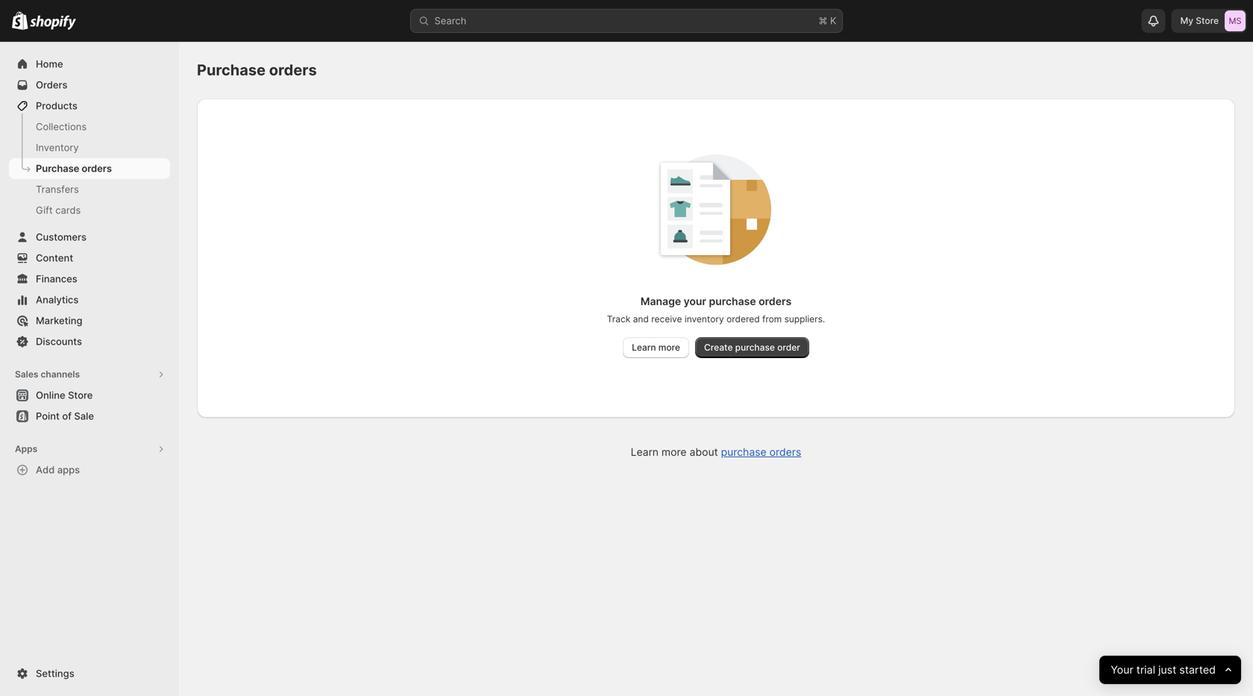Task type: locate. For each thing, give the bounding box(es) containing it.
1 vertical spatial purchase orders
[[36, 163, 112, 174]]

1 horizontal spatial store
[[1196, 15, 1219, 26]]

apps button
[[9, 439, 170, 460]]

products link
[[9, 96, 170, 116]]

purchase inside manage your purchase orders track and receive inventory ordered from suppliers.
[[709, 295, 756, 308]]

purchase
[[197, 61, 266, 79], [36, 163, 79, 174]]

purchase orders
[[197, 61, 317, 79], [36, 163, 112, 174]]

transfers
[[36, 184, 79, 195]]

1 vertical spatial more
[[662, 446, 687, 459]]

shopify image
[[12, 12, 28, 30]]

track
[[607, 314, 631, 325]]

purchase up the ordered
[[709, 295, 756, 308]]

manage
[[641, 295, 681, 308]]

0 vertical spatial more
[[659, 342, 681, 353]]

more left about
[[662, 446, 687, 459]]

gift
[[36, 204, 53, 216]]

add apps button
[[9, 460, 170, 481]]

online
[[36, 390, 65, 401]]

learn down and
[[632, 342, 656, 353]]

⌘
[[819, 15, 828, 26]]

0 horizontal spatial purchase orders
[[36, 163, 112, 174]]

gift cards
[[36, 204, 81, 216]]

0 vertical spatial purchase
[[709, 295, 756, 308]]

create
[[704, 342, 733, 353]]

settings link
[[9, 663, 170, 684]]

1 vertical spatial purchase
[[36, 163, 79, 174]]

create purchase order
[[704, 342, 801, 353]]

0 vertical spatial purchase orders
[[197, 61, 317, 79]]

learn
[[632, 342, 656, 353], [631, 446, 659, 459]]

store
[[1196, 15, 1219, 26], [68, 390, 93, 401]]

customers link
[[9, 227, 170, 248]]

more inside 'link'
[[659, 342, 681, 353]]

1 horizontal spatial purchase
[[197, 61, 266, 79]]

content link
[[9, 248, 170, 269]]

of
[[62, 410, 72, 422]]

from
[[763, 314, 782, 325]]

your
[[684, 295, 707, 308]]

online store link
[[9, 385, 170, 406]]

your trial just started button
[[1100, 656, 1242, 684]]

your trial just started
[[1111, 664, 1216, 677]]

sale
[[74, 410, 94, 422]]

purchase orders link
[[9, 158, 170, 179]]

learn inside 'link'
[[632, 342, 656, 353]]

channels
[[41, 369, 80, 380]]

store for my store
[[1196, 15, 1219, 26]]

cards
[[55, 204, 81, 216]]

orders link
[[9, 75, 170, 96]]

learn left about
[[631, 446, 659, 459]]

finances link
[[9, 269, 170, 290]]

add apps
[[36, 464, 80, 476]]

transfers link
[[9, 179, 170, 200]]

store for online store
[[68, 390, 93, 401]]

0 vertical spatial learn
[[632, 342, 656, 353]]

add
[[36, 464, 55, 476]]

store right my
[[1196, 15, 1219, 26]]

purchase
[[709, 295, 756, 308], [736, 342, 775, 353], [721, 446, 767, 459]]

0 vertical spatial store
[[1196, 15, 1219, 26]]

1 vertical spatial store
[[68, 390, 93, 401]]

more for learn more
[[659, 342, 681, 353]]

sales channels button
[[9, 364, 170, 385]]

orders inside manage your purchase orders track and receive inventory ordered from suppliers.
[[759, 295, 792, 308]]

products
[[36, 100, 77, 112]]

and
[[633, 314, 649, 325]]

more
[[659, 342, 681, 353], [662, 446, 687, 459]]

purchase down the ordered
[[736, 342, 775, 353]]

learn more about purchase orders
[[631, 446, 802, 459]]

orders
[[269, 61, 317, 79], [82, 163, 112, 174], [759, 295, 792, 308], [770, 446, 802, 459]]

more down receive
[[659, 342, 681, 353]]

apps
[[15, 444, 38, 454]]

store up sale
[[68, 390, 93, 401]]

0 horizontal spatial store
[[68, 390, 93, 401]]

trial
[[1137, 664, 1156, 677]]

⌘ k
[[819, 15, 837, 26]]

manage your purchase orders track and receive inventory ordered from suppliers.
[[607, 295, 826, 325]]

discounts
[[36, 336, 82, 347]]

settings
[[36, 668, 74, 680]]

0 vertical spatial purchase
[[197, 61, 266, 79]]

1 vertical spatial learn
[[631, 446, 659, 459]]

store inside button
[[68, 390, 93, 401]]

purchase right about
[[721, 446, 767, 459]]

orders
[[36, 79, 68, 91]]

collections link
[[9, 116, 170, 137]]



Task type: vqa. For each thing, say whether or not it's contained in the screenshot.
Gift cards LINK
yes



Task type: describe. For each thing, give the bounding box(es) containing it.
discounts link
[[9, 331, 170, 352]]

create purchase order link
[[696, 337, 810, 358]]

1 horizontal spatial purchase orders
[[197, 61, 317, 79]]

learn for learn more about purchase orders
[[631, 446, 659, 459]]

point
[[36, 410, 60, 422]]

more for learn more about purchase orders
[[662, 446, 687, 459]]

search
[[435, 15, 467, 26]]

2 vertical spatial purchase
[[721, 446, 767, 459]]

purchase orders link
[[721, 446, 802, 459]]

started
[[1180, 664, 1216, 677]]

online store
[[36, 390, 93, 401]]

home link
[[9, 54, 170, 75]]

learn for learn more
[[632, 342, 656, 353]]

inventory
[[36, 142, 79, 153]]

about
[[690, 446, 718, 459]]

apps
[[57, 464, 80, 476]]

point of sale link
[[9, 406, 170, 427]]

1 vertical spatial purchase
[[736, 342, 775, 353]]

order
[[778, 342, 801, 353]]

my
[[1181, 15, 1194, 26]]

ordered
[[727, 314, 760, 325]]

my store
[[1181, 15, 1219, 26]]

customers
[[36, 231, 87, 243]]

learn more link
[[623, 337, 690, 358]]

shopify image
[[30, 15, 76, 30]]

receive
[[652, 314, 682, 325]]

analytics
[[36, 294, 79, 306]]

online store button
[[0, 385, 179, 406]]

0 horizontal spatial purchase
[[36, 163, 79, 174]]

gift cards link
[[9, 200, 170, 221]]

just
[[1159, 664, 1177, 677]]

marketing
[[36, 315, 82, 327]]

your
[[1111, 664, 1134, 677]]

content
[[36, 252, 73, 264]]

inventory link
[[9, 137, 170, 158]]

inventory
[[685, 314, 724, 325]]

analytics link
[[9, 290, 170, 310]]

collections
[[36, 121, 87, 132]]

suppliers.
[[785, 314, 826, 325]]

sales
[[15, 369, 38, 380]]

marketing link
[[9, 310, 170, 331]]

finances
[[36, 273, 77, 285]]

k
[[831, 15, 837, 26]]

point of sale
[[36, 410, 94, 422]]

point of sale button
[[0, 406, 179, 427]]

sales channels
[[15, 369, 80, 380]]

learn more
[[632, 342, 681, 353]]

home
[[36, 58, 63, 70]]

my store image
[[1225, 10, 1246, 31]]



